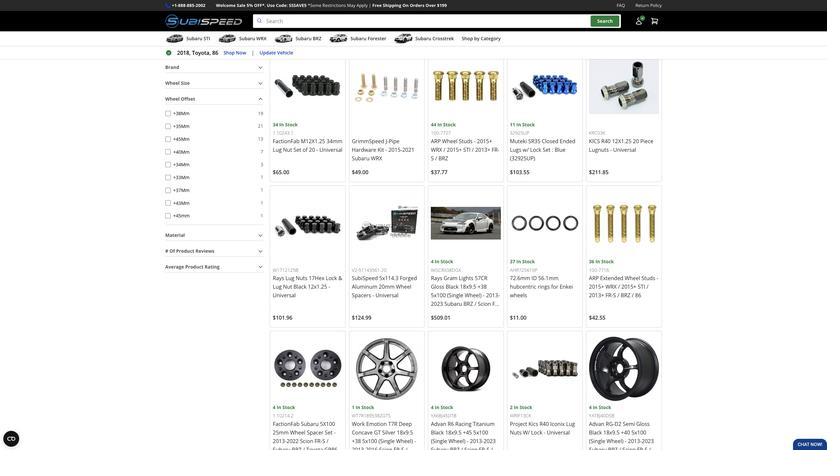 Task type: vqa. For each thing, say whether or not it's contained in the screenshot.


Task type: describe. For each thing, give the bounding box(es) containing it.
0 horizontal spatial |
[[252, 49, 255, 57]]

- inside 'grimmspeed j-pipe hardware kit - 2015-2021 subaru wrx'
[[386, 146, 387, 154]]

code:
[[276, 2, 288, 8]]

+38 inside 4 in stock wgcrx38dgx rays gram lights 57cr gloss black 18x9.5 +38 5x100 (single wheel) - 2013- 2023 subaru brz / scion fr- s / toyota gr86 / 2014-2018 subaru forester
[[478, 284, 487, 291]]

- inside 4 in stock yat8j40dsb advan rg-d2 semi gloss black 18x9.5 +40 5x100 (single wheel) - 2013-2023 subaru brz / scion fr-
[[625, 438, 627, 445]]

0 vertical spatial 86
[[212, 49, 218, 57]]

stock for project kics r40 iconix lug nuts w/ lock - universal
[[520, 405, 533, 411]]

2013- inside 4 in stock yat8j40dsb advan rg-d2 semi gloss black 18x9.5 +40 5x100 (single wheel) - 2013-2023 subaru brz / scion fr-
[[628, 438, 642, 445]]

s inside 44 in stock 100-7727 arp wheel studs - 2015+ wrx / 2015+ sti / 2013+ fr- s / brz
[[431, 155, 434, 162]]

universal inside 'v2-51143561-20 subispeed 5x114.3 forged aluminum 20mm wheel spacers - universal'
[[376, 292, 399, 300]]

emotion
[[367, 421, 387, 428]]

welcome
[[216, 2, 236, 8]]

subaru forester button
[[330, 33, 387, 46]]

pipe
[[389, 138, 400, 145]]

project
[[510, 421, 528, 428]]

search
[[598, 18, 613, 24]]

ended
[[560, 138, 576, 145]]

forged
[[400, 275, 417, 282]]

5x100 inside 4 in stock yat8j40dsb advan rg-d2 semi gloss black 18x9.5 +40 5x100 (single wheel) - 2013-2023 subaru brz / scion fr-
[[632, 430, 647, 437]]

spacer
[[307, 430, 324, 437]]

scion inside 4 in stock wgcrx38dgx rays gram lights 57cr gloss black 18x9.5 +38 5x100 (single wheel) - 2013- 2023 subaru brz / scion fr- s / toyota gr86 / 2014-2018 subaru forester
[[478, 301, 491, 308]]

r40 inside krc03k kics r40 12x1.25 20 piece lugnuts - universal
[[602, 138, 611, 145]]

- inside 2 in stock wrif13ck project kics r40 iconix lug nuts w/ lock - universal
[[544, 430, 546, 437]]

5x100
[[320, 421, 335, 428]]

(single inside '4 in stock ya68j45dtb advan r6 racing titanium black 18x9.5 +45 5x100 (single wheel) - 2013-2023 subaru brz / scion fr-'
[[431, 438, 447, 445]]

100- for arp extended wheel studs - 2015+ wrx / 2015+ sti / 2013+ fr-s / brz / 86
[[590, 267, 599, 273]]

factionfab for nut
[[273, 138, 300, 145]]

20 inside krc03k kics r40 12x1.25 20 piece lugnuts - universal
[[633, 138, 639, 145]]

4 in stock 1.10214.2 factionfab subaru 5x100 25mm wheel spacer set - 2013-2022 scion fr-s / subaru brz / toyota gr86
[[273, 405, 338, 451]]

+35Mm button
[[165, 124, 171, 129]]

muteki
[[510, 138, 527, 145]]

- inside krc03k kics r40 12x1.25 20 piece lugnuts - universal
[[611, 146, 612, 154]]

racing
[[456, 421, 472, 428]]

888-
[[178, 2, 187, 8]]

scion inside 4 in stock yat8j40dsb advan rg-d2 semi gloss black 18x9.5 +40 5x100 (single wheel) - 2013-2023 subaru brz / scion fr-
[[623, 447, 636, 451]]

20 inside 34 in stock 1.10243.1 factionfab m12x1.25 34mm lug nut set of 20 - universal
[[309, 146, 315, 154]]

closed
[[542, 138, 559, 145]]

1 for +37mm
[[261, 187, 263, 193]]

arp wheel studs - 2015+ wrx / 2015+ sti / 2013+ fr-s / brz image
[[431, 51, 501, 121]]

by:
[[605, 22, 612, 29]]

$509.01
[[431, 315, 451, 322]]

- inside 4 in stock 1.10214.2 factionfab subaru 5x100 25mm wheel spacer set - 2013-2022 scion fr-s / subaru brz / toyota gr86
[[334, 430, 336, 437]]

of inside dropdown button
[[170, 248, 175, 254]]

wheel) inside 4 in stock yat8j40dsb advan rg-d2 semi gloss black 18x9.5 +40 5x100 (single wheel) - 2013-2023 subaru brz / scion fr-
[[607, 438, 624, 445]]

fr- inside 4 in stock yat8j40dsb advan rg-d2 semi gloss black 18x9.5 +40 5x100 (single wheel) - 2013-2023 subaru brz / scion fr-
[[638, 447, 645, 451]]

2018,
[[177, 49, 191, 57]]

wrx inside dropdown button
[[257, 35, 267, 42]]

in for rays gram lights 57cr gloss black 18x9.5 +38 5x100 (single wheel) - 2013- 2023 subaru brz / scion fr- s / toyota gr86 / 2014-2018 subaru forester
[[435, 259, 440, 265]]

fr- inside 4 in stock 1.10214.2 factionfab subaru 5x100 25mm wheel spacer set - 2013-2022 scion fr-s / subaru brz / toyota gr86
[[315, 438, 323, 445]]

s inside 36 in stock 100-7716 arp extended wheel studs - 2015+ wrx / 2015+ sti / 2013+ fr-s / brz / 86
[[614, 292, 617, 300]]

arp for arp wheel studs - 2015+ wrx / 2015+ sti / 2013+ fr- s / brz
[[431, 138, 441, 145]]

5%
[[247, 2, 253, 8]]

shop for shop now
[[224, 49, 235, 56]]

deep
[[399, 421, 412, 428]]

18x9.5 inside '4 in stock ya68j45dtb advan r6 racing titanium black 18x9.5 +45 5x100 (single wheel) - 2013-2023 subaru brz / scion fr-'
[[446, 430, 462, 437]]

1 horizontal spatial |
[[369, 2, 372, 8]]

subaru crosstrek
[[416, 35, 454, 42]]

stock for arp wheel studs - 2015+ wrx / 2015+ sti / 2013+ fr- s / brz
[[444, 122, 456, 128]]

universal inside 34 in stock 1.10243.1 factionfab m12x1.25 34mm lug nut set of 20 - universal
[[320, 146, 343, 154]]

in for factionfab m12x1.25 34mm lug nut set of 20 - universal
[[280, 122, 284, 128]]

shop now link
[[224, 49, 246, 57]]

wheel) inside 1 in stock wt7r189538zgts work emotion t7r deep concave gt silver 18x9.5 +38 5x100 (single wheel) - 2013-2016 scion fr-
[[396, 438, 413, 445]]

20mm
[[379, 284, 395, 291]]

2015-
[[389, 146, 403, 154]]

gloss for rays gram lights 57cr gloss black 18x9.5 +38 5x100 (single wheel) - 2013- 2023 subaru brz / scion fr- s / toyota gr86 / 2014-2018 subaru forester
[[431, 284, 445, 291]]

+33Mm button
[[165, 175, 171, 180]]

12x1.25
[[613, 138, 632, 145]]

average
[[165, 264, 184, 270]]

$65.00
[[273, 169, 290, 176]]

free
[[373, 2, 382, 8]]

5x100 inside 4 in stock wgcrx38dgx rays gram lights 57cr gloss black 18x9.5 +38 5x100 (single wheel) - 2013- 2023 subaru brz / scion fr- s / toyota gr86 / 2014-2018 subaru forester
[[431, 292, 446, 300]]

- inside 1 in stock wt7r189538zgts work emotion t7r deep concave gt silver 18x9.5 +38 5x100 (single wheel) - 2013-2016 scion fr-
[[415, 438, 416, 445]]

brand
[[165, 64, 179, 71]]

brz inside 4 in stock yat8j40dsb advan rg-d2 semi gloss black 18x9.5 +40 5x100 (single wheel) - 2013-2023 subaru brz / scion fr-
[[609, 447, 618, 451]]

brz inside 4 in stock wgcrx38dgx rays gram lights 57cr gloss black 18x9.5 +38 5x100 (single wheel) - 2013- 2023 subaru brz / scion fr- s / toyota gr86 / 2014-2018 subaru forester
[[464, 301, 474, 308]]

lock inside w1712125b rays lug nuts 17hex lock & lug nut black 12x1.25 - universal
[[326, 275, 337, 282]]

factionfab m12x1.25 34mm lug nut set of 20 - universal image
[[273, 51, 343, 121]]

1 in stock wt7r189538zgts work emotion t7r deep concave gt silver 18x9.5 +38 5x100 (single wheel) - 2013-2016 scion fr-
[[352, 405, 416, 451]]

set inside 4 in stock 1.10214.2 factionfab subaru 5x100 25mm wheel spacer set - 2013-2022 scion fr-s / subaru brz / toyota gr86
[[325, 430, 333, 437]]

off*.
[[254, 2, 266, 8]]

885-
[[187, 2, 196, 8]]

11
[[510, 122, 516, 128]]

25mm
[[273, 430, 289, 437]]

/ inside 4 in stock yat8j40dsb advan rg-d2 semi gloss black 18x9.5 +40 5x100 (single wheel) - 2013-2023 subaru brz / scion fr-
[[620, 447, 622, 451]]

faq link
[[617, 2, 625, 9]]

enkei
[[560, 284, 573, 291]]

universal inside 2 in stock wrif13ck project kics r40 iconix lug nuts w/ lock - universal
[[547, 430, 570, 437]]

wheel offset button
[[165, 94, 263, 104]]

# of product reviews
[[165, 248, 214, 254]]

+37Mm button
[[165, 188, 171, 193]]

1.10243.1
[[273, 130, 294, 136]]

product inside "# of product reviews" dropdown button
[[176, 248, 194, 254]]

arp extended wheel studs - 2015+ wrx / 2015+ sti / 2013+ fr-s / brz / 86 image
[[590, 189, 659, 259]]

black for advan
[[590, 430, 603, 437]]

subaru sti
[[187, 35, 210, 42]]

subispeed 5x114.3 forged aluminum 20mm wheel spacers - universal image
[[352, 189, 422, 259]]

4 in stock yat8j40dsb advan rg-d2 semi gloss black 18x9.5 +40 5x100 (single wheel) - 2013-2023 subaru brz / scion fr-
[[590, 405, 654, 451]]

fr- inside 44 in stock 100-7727 arp wheel studs - 2015+ wrx / 2015+ sti / 2013+ fr- s / brz
[[492, 146, 500, 154]]

gloss for advan rg-d2 semi gloss black 18x9.5 +40 5x100 (single wheel) - 2013-2023 subaru brz / scion fr-
[[637, 421, 650, 428]]

scion inside '4 in stock ya68j45dtb advan r6 racing titanium black 18x9.5 +45 5x100 (single wheel) - 2013-2023 subaru brz / scion fr-'
[[465, 447, 478, 451]]

stock for 72.6mm id 56.1mm hubcentric rings for enkei wheels
[[523, 259, 535, 265]]

2023 inside '4 in stock ya68j45dtb advan r6 racing titanium black 18x9.5 +45 5x100 (single wheel) - 2013-2023 subaru brz / scion fr-'
[[484, 438, 496, 445]]

hubcentric
[[510, 284, 537, 291]]

*some
[[308, 2, 322, 8]]

wheel inside 44 in stock 100-7727 arp wheel studs - 2015+ wrx / 2015+ sti / 2013+ fr- s / brz
[[442, 138, 458, 145]]

nuts inside 2 in stock wrif13ck project kics r40 iconix lug nuts w/ lock - universal
[[510, 430, 522, 437]]

subaru brz button
[[275, 33, 322, 46]]

72.6mm id 56.1mm hubcentric rings for enkei wheels image
[[510, 189, 580, 259]]

wgcrx38dgx
[[431, 267, 461, 273]]

- inside '4 in stock ya68j45dtb advan r6 racing titanium black 18x9.5 +45 5x100 (single wheel) - 2013-2023 subaru brz / scion fr-'
[[467, 438, 469, 445]]

2021
[[403, 146, 415, 154]]

sti inside 36 in stock 100-7716 arp extended wheel studs - 2015+ wrx / 2015+ sti / 2013+ fr-s / brz / 86
[[638, 284, 646, 291]]

scion inside 4 in stock 1.10214.2 factionfab subaru 5x100 25mm wheel spacer set - 2013-2022 scion fr-s / subaru brz / toyota gr86
[[300, 438, 313, 445]]

forester inside dropdown button
[[368, 35, 387, 42]]

2013+ inside 44 in stock 100-7727 arp wheel studs - 2015+ wrx / 2015+ sti / 2013+ fr- s / brz
[[476, 146, 491, 154]]

subispeed
[[352, 275, 378, 282]]

subaru sti button
[[165, 33, 210, 46]]

universal right "all"
[[385, 37, 406, 43]]

brz inside '4 in stock ya68j45dtb advan r6 racing titanium black 18x9.5 +45 5x100 (single wheel) - 2013-2023 subaru brz / scion fr-'
[[450, 447, 460, 451]]

wheel up '+38mm' button
[[165, 96, 180, 102]]

v2-
[[352, 267, 359, 273]]

57cr
[[475, 275, 488, 282]]

+43mm
[[173, 200, 190, 206]]

+45Mm button
[[165, 137, 171, 142]]

welcome sale 5% off*. use code: sssave5
[[216, 2, 307, 8]]

kics
[[590, 138, 600, 145]]

- inside 36 in stock 100-7716 arp extended wheel studs - 2015+ wrx / 2015+ sti / 2013+ fr-s / brz / 86
[[657, 275, 659, 282]]

krc03k
[[590, 130, 606, 136]]

s inside 4 in stock 1.10214.2 factionfab subaru 5x100 25mm wheel spacer set - 2013-2022 scion fr-s / subaru brz / toyota gr86
[[323, 438, 325, 445]]

wheel) inside 4 in stock wgcrx38dgx rays gram lights 57cr gloss black 18x9.5 +38 5x100 (single wheel) - 2013- 2023 subaru brz / scion fr- s / toyota gr86 / 2014-2018 subaru forester
[[465, 292, 482, 300]]

+43Mm button
[[165, 201, 171, 206]]

wheel offset
[[165, 96, 195, 102]]

wheel) inside '4 in stock ya68j45dtb advan r6 racing titanium black 18x9.5 +45 5x100 (single wheel) - 2013-2023 subaru brz / scion fr-'
[[449, 438, 466, 445]]

return policy link
[[636, 2, 662, 9]]

1 for +43mm
[[261, 200, 263, 206]]

krc03k kics r40 12x1.25 20 piece lugnuts - universal
[[590, 130, 654, 154]]

subispeed logo image
[[165, 14, 242, 28]]

stock for work emotion t7r deep concave gt silver 18x9.5 +38 5x100 (single wheel) - 2013-2016 scion fr-
[[362, 405, 374, 411]]

/ inside '4 in stock ya68j45dtb advan r6 racing titanium black 18x9.5 +45 5x100 (single wheel) - 2013-2023 subaru brz / scion fr-'
[[461, 447, 463, 451]]

subaru inside dropdown button
[[416, 35, 432, 42]]

factionfab subaru 5x100 25mm wheel spacer set - 2013-2022 scion fr-s / subaru brz / toyota gr86 image
[[273, 335, 343, 404]]

stock for factionfab subaru 5x100 25mm wheel spacer set - 2013-2022 scion fr-s / subaru brz / toyota gr86
[[283, 405, 295, 411]]

+38 inside 1 in stock wt7r189538zgts work emotion t7r deep concave gt silver 18x9.5 +38 5x100 (single wheel) - 2013-2016 scion fr-
[[352, 438, 361, 445]]

in for factionfab subaru 5x100 25mm wheel spacer set - 2013-2022 scion fr-s / subaru brz / toyota gr86
[[277, 405, 281, 411]]

in for advan r6 racing titanium black 18x9.5 +45 5x100 (single wheel) - 2013-2023 subaru brz / scion fr-
[[435, 405, 440, 411]]

13
[[258, 136, 263, 142]]

average product rating button
[[165, 262, 263, 272]]

titanium
[[473, 421, 495, 428]]

rays inside 4 in stock wgcrx38dgx rays gram lights 57cr gloss black 18x9.5 +38 5x100 (single wheel) - 2013- 2023 subaru brz / scion fr- s / toyota gr86 / 2014-2018 subaru forester
[[431, 275, 443, 282]]

rg-
[[606, 421, 615, 428]]

#
[[165, 248, 168, 254]]

w1712125b rays lug nuts 17hex lock & lug nut black 12x1.25 - universal
[[273, 267, 343, 300]]

a subaru wrx thumbnail image image
[[218, 34, 237, 44]]

$211.85
[[590, 169, 609, 176]]

nuts inside w1712125b rays lug nuts 17hex lock & lug nut black 12x1.25 - universal
[[296, 275, 308, 282]]

now
[[236, 49, 246, 56]]

in for work emotion t7r deep concave gt silver 18x9.5 +38 5x100 (single wheel) - 2013-2016 scion fr-
[[356, 405, 361, 411]]

subaru inside 4 in stock yat8j40dsb advan rg-d2 semi gloss black 18x9.5 +40 5x100 (single wheel) - 2013-2023 subaru brz / scion fr-
[[590, 447, 607, 451]]

rays lug nuts 17hex lock & lug nut black 12x1.25 - universal image
[[273, 189, 343, 259]]

subaru inside 'grimmspeed j-pipe hardware kit - 2015-2021 subaru wrx'
[[352, 155, 370, 162]]

for
[[552, 284, 559, 291]]

lug inside 2 in stock wrif13ck project kics r40 iconix lug nuts w/ lock - universal
[[567, 421, 575, 428]]

black for rays
[[446, 284, 459, 291]]

4 for advan rg-d2 semi gloss black 18x9.5 +40 5x100 (single wheel) - 2013-2023 subaru brz / scion fr-
[[590, 405, 592, 411]]

2013+ inside 36 in stock 100-7716 arp extended wheel studs - 2015+ wrx / 2015+ sti / 2013+ fr-s / brz / 86
[[590, 292, 605, 300]]

iconix
[[551, 421, 565, 428]]

44
[[431, 122, 437, 128]]

faq
[[617, 2, 625, 8]]

restrictions
[[323, 2, 346, 8]]

rays inside w1712125b rays lug nuts 17hex lock & lug nut black 12x1.25 - universal
[[273, 275, 284, 282]]

273 results
[[270, 22, 295, 29]]

$199
[[437, 2, 447, 8]]

grimmspeed j-pipe hardware kit - 2015-2021 subaru wrx image
[[352, 51, 422, 121]]

18x9.5 inside 1 in stock wt7r189538zgts work emotion t7r deep concave gt silver 18x9.5 +38 5x100 (single wheel) - 2013-2016 scion fr-
[[397, 430, 413, 437]]

a subaru sti thumbnail image image
[[165, 34, 184, 44]]

2023 for advan rg-d2 semi gloss black 18x9.5 +40 5x100 (single wheel) - 2013-2023 subaru brz / scion fr-
[[642, 438, 654, 445]]

17hex
[[309, 275, 325, 282]]

advan r6 racing titanium black 18x9.5 +45 5x100 (single wheel) - 2013-2023 subaru brz / scion fr-s / toyota gr86 / 2014-2018 subaru forester image
[[431, 335, 501, 404]]

shop now
[[224, 49, 246, 56]]

$37.77
[[431, 169, 448, 176]]

set inside 11 in stock 32925up muteki sr35 closed ended lugs w/ lock set : blue (32925up)
[[543, 146, 551, 154]]

toyota inside 4 in stock wgcrx38dgx rays gram lights 57cr gloss black 18x9.5 +38 5x100 (single wheel) - 2013- 2023 subaru brz / scion fr- s / toyota gr86 / 2014-2018 subaru forester
[[439, 309, 456, 317]]

7716
[[599, 267, 609, 273]]

2018, toyota, 86
[[177, 49, 218, 57]]

- inside w1712125b rays lug nuts 17hex lock & lug nut black 12x1.25 - universal
[[329, 284, 330, 291]]

lugnuts
[[590, 146, 609, 154]]

2 in stock wrif13ck project kics r40 iconix lug nuts w/ lock - universal
[[510, 405, 575, 437]]

stock for advan r6 racing titanium black 18x9.5 +45 5x100 (single wheel) - 2013-2023 subaru brz / scion fr-
[[441, 405, 454, 411]]

advan for black
[[590, 421, 605, 428]]



Task type: locate. For each thing, give the bounding box(es) containing it.
37 in stock ahr725615p 72.6mm id 56.1mm hubcentric rings for enkei wheels
[[510, 259, 573, 300]]

brz down the 'lights'
[[464, 301, 474, 308]]

2 nut from the top
[[283, 284, 292, 291]]

1 horizontal spatial 86
[[636, 292, 642, 300]]

0 horizontal spatial 2013+
[[476, 146, 491, 154]]

1 vertical spatial studs
[[642, 275, 656, 282]]

0 horizontal spatial 86
[[212, 49, 218, 57]]

w1712125b
[[273, 267, 299, 273]]

arp down 7727
[[431, 138, 441, 145]]

gloss down gram
[[431, 284, 445, 291]]

subaru crosstrek button
[[395, 33, 454, 46]]

advan down yat8j40dsb
[[590, 421, 605, 428]]

2 horizontal spatial 20
[[633, 138, 639, 145]]

search input field
[[253, 14, 621, 28]]

black inside '4 in stock ya68j45dtb advan r6 racing titanium black 18x9.5 +45 5x100 (single wheel) - 2013-2023 subaru brz / scion fr-'
[[431, 430, 444, 437]]

2
[[510, 405, 513, 411]]

in right the 37
[[517, 259, 521, 265]]

factionfab inside 34 in stock 1.10243.1 factionfab m12x1.25 34mm lug nut set of 20 - universal
[[273, 138, 300, 145]]

scion down spacer
[[300, 438, 313, 445]]

in inside 11 in stock 32925up muteki sr35 closed ended lugs w/ lock set : blue (32925up)
[[517, 122, 521, 128]]

in for project kics r40 iconix lug nuts w/ lock - universal
[[514, 405, 519, 411]]

category
[[481, 35, 501, 42]]

wheel inside 36 in stock 100-7716 arp extended wheel studs - 2015+ wrx / 2015+ sti / 2013+ fr-s / brz / 86
[[625, 275, 641, 282]]

18x9.5 down "deep"
[[397, 430, 413, 437]]

wrx down kit
[[371, 155, 382, 162]]

20 down m12x1.25
[[309, 146, 315, 154]]

18x9.5 inside 4 in stock wgcrx38dgx rays gram lights 57cr gloss black 18x9.5 +38 5x100 (single wheel) - 2013- 2023 subaru brz / scion fr- s / toyota gr86 / 2014-2018 subaru forester
[[460, 284, 477, 291]]

black
[[294, 284, 307, 291], [446, 284, 459, 291], [431, 430, 444, 437], [590, 430, 603, 437]]

2 factionfab from the top
[[273, 421, 300, 428]]

toyota inside 4 in stock 1.10214.2 factionfab subaru 5x100 25mm wheel spacer set - 2013-2022 scion fr-s / subaru brz / toyota gr86
[[307, 447, 323, 451]]

0 horizontal spatial gloss
[[431, 284, 445, 291]]

r40 right kics
[[540, 421, 549, 428]]

wheel inside 'v2-51143561-20 subispeed 5x114.3 forged aluminum 20mm wheel spacers - universal'
[[396, 284, 412, 291]]

2 vertical spatial sti
[[638, 284, 646, 291]]

grimmspeed j-pipe hardware kit - 2015-2021 subaru wrx
[[352, 138, 415, 162]]

0 vertical spatial shop
[[462, 35, 473, 42]]

2013- down +45 at the right bottom of the page
[[470, 438, 484, 445]]

(single down 'ya68j45dtb'
[[431, 438, 447, 445]]

stock inside 1 in stock wt7r189538zgts work emotion t7r deep concave gt silver 18x9.5 +38 5x100 (single wheel) - 2013-2016 scion fr-
[[362, 405, 374, 411]]

2 horizontal spatial 2023
[[642, 438, 654, 445]]

include all universal products
[[361, 37, 428, 43]]

0 vertical spatial |
[[369, 2, 372, 8]]

fr- inside 1 in stock wt7r189538zgts work emotion t7r deep concave gt silver 18x9.5 +38 5x100 (single wheel) - 2013-2016 scion fr-
[[394, 447, 402, 451]]

wheel down 7727
[[442, 138, 458, 145]]

stock for factionfab m12x1.25 34mm lug nut set of 20 - universal
[[285, 122, 298, 128]]

forester inside 4 in stock wgcrx38dgx rays gram lights 57cr gloss black 18x9.5 +38 5x100 (single wheel) - 2013- 2023 subaru brz / scion fr- s / toyota gr86 / 2014-2018 subaru forester
[[450, 318, 471, 325]]

wheel)
[[465, 292, 482, 300], [396, 438, 413, 445], [449, 438, 466, 445], [607, 438, 624, 445]]

scion up 2014-
[[478, 301, 491, 308]]

wheel) down "deep"
[[396, 438, 413, 445]]

2013- down the concave
[[352, 447, 366, 451]]

21
[[258, 123, 263, 129]]

rays down wgcrx38dgx
[[431, 275, 443, 282]]

100- down 44
[[431, 130, 441, 136]]

1 horizontal spatial 20
[[382, 267, 387, 273]]

18x9.5 inside 4 in stock yat8j40dsb advan rg-d2 semi gloss black 18x9.5 +40 5x100 (single wheel) - 2013-2023 subaru brz / scion fr-
[[604, 430, 620, 437]]

stock up the ahr725615p
[[523, 259, 535, 265]]

concave
[[352, 430, 373, 437]]

$49.00
[[352, 169, 369, 176]]

material
[[165, 232, 185, 239]]

1 horizontal spatial +38
[[478, 284, 487, 291]]

fr-
[[492, 146, 500, 154], [606, 292, 614, 300], [493, 301, 500, 308], [315, 438, 323, 445], [394, 447, 402, 451], [479, 447, 487, 451], [638, 447, 645, 451]]

gram
[[444, 275, 458, 282]]

0 horizontal spatial 2023
[[431, 301, 443, 308]]

+38mm
[[173, 110, 190, 117]]

1 vertical spatial lock
[[326, 275, 337, 282]]

universal up the $101.96
[[273, 292, 296, 300]]

+35mm
[[173, 123, 190, 130]]

shop inside shop now link
[[224, 49, 235, 56]]

gr86 inside 4 in stock 1.10214.2 factionfab subaru 5x100 25mm wheel spacer set - 2013-2022 scion fr-s / subaru brz / toyota gr86
[[325, 447, 338, 451]]

stock for muteki sr35 closed ended lugs w/ lock set : blue (32925up)
[[523, 122, 535, 128]]

black inside 4 in stock yat8j40dsb advan rg-d2 semi gloss black 18x9.5 +40 5x100 (single wheel) - 2013-2023 subaru brz / scion fr-
[[590, 430, 603, 437]]

1 horizontal spatial arp
[[590, 275, 599, 282]]

0 vertical spatial of
[[303, 146, 308, 154]]

wrx inside 44 in stock 100-7727 arp wheel studs - 2015+ wrx / 2015+ sti / 2013+ fr- s / brz
[[431, 146, 442, 154]]

set down the 5x100
[[325, 430, 333, 437]]

wrx inside 'grimmspeed j-pipe hardware kit - 2015-2021 subaru wrx'
[[371, 155, 382, 162]]

0 vertical spatial gr86
[[457, 309, 470, 317]]

in for advan rg-d2 semi gloss black 18x9.5 +40 5x100 (single wheel) - 2013-2023 subaru brz / scion fr-
[[593, 405, 598, 411]]

4 up wgcrx38dgx
[[431, 259, 434, 265]]

t7r
[[389, 421, 398, 428]]

brz inside 4 in stock 1.10214.2 factionfab subaru 5x100 25mm wheel spacer set - 2013-2022 scion fr-s / subaru brz / toyota gr86
[[292, 447, 302, 451]]

wheel) down +40
[[607, 438, 624, 445]]

in
[[280, 122, 284, 128], [438, 122, 442, 128], [517, 122, 521, 128], [435, 259, 440, 265], [517, 259, 521, 265], [596, 259, 601, 265], [277, 405, 281, 411], [356, 405, 361, 411], [435, 405, 440, 411], [514, 405, 519, 411], [593, 405, 598, 411]]

sr35
[[529, 138, 541, 145]]

scion inside 1 in stock wt7r189538zgts work emotion t7r deep concave gt silver 18x9.5 +38 5x100 (single wheel) - 2013-2016 scion fr-
[[379, 447, 393, 451]]

in for arp extended wheel studs - 2015+ wrx / 2015+ sti / 2013+ fr-s / brz / 86
[[596, 259, 601, 265]]

100- for arp wheel studs - 2015+ wrx / 2015+ sti / 2013+ fr- s / brz
[[431, 130, 441, 136]]

+1-888-885-2002
[[172, 2, 206, 8]]

0 vertical spatial toyota
[[439, 309, 456, 317]]

5x100 inside 1 in stock wt7r189538zgts work emotion t7r deep concave gt silver 18x9.5 +38 5x100 (single wheel) - 2013-2016 scion fr-
[[363, 438, 377, 445]]

gr86 left 2014-
[[457, 309, 470, 317]]

0 vertical spatial factionfab
[[273, 138, 300, 145]]

1 horizontal spatial gr86
[[457, 309, 470, 317]]

black down gram
[[446, 284, 459, 291]]

1 vertical spatial 2013+
[[590, 292, 605, 300]]

nuts left 17hex
[[296, 275, 308, 282]]

scion down +45 at the right bottom of the page
[[465, 447, 478, 451]]

forester
[[368, 35, 387, 42], [450, 318, 471, 325]]

4 for factionfab subaru 5x100 25mm wheel spacer set - 2013-2022 scion fr-s / subaru brz / toyota gr86
[[273, 405, 276, 411]]

86 inside 36 in stock 100-7716 arp extended wheel studs - 2015+ wrx / 2015+ sti / 2013+ fr-s / brz / 86
[[636, 292, 642, 300]]

brz left a subaru forester thumbnail image
[[313, 35, 322, 42]]

$11.00
[[510, 315, 527, 322]]

in up yat8j40dsb
[[593, 405, 598, 411]]

stock up the 7716
[[602, 259, 614, 265]]

lock left &
[[326, 275, 337, 282]]

in for 72.6mm id 56.1mm hubcentric rings for enkei wheels
[[517, 259, 521, 265]]

gr86 inside 4 in stock wgcrx38dgx rays gram lights 57cr gloss black 18x9.5 +38 5x100 (single wheel) - 2013- 2023 subaru brz / scion fr- s / toyota gr86 / 2014-2018 subaru forester
[[457, 309, 470, 317]]

4 inside '4 in stock ya68j45dtb advan r6 racing titanium black 18x9.5 +45 5x100 (single wheel) - 2013-2023 subaru brz / scion fr-'
[[431, 405, 434, 411]]

shop for shop by category
[[462, 35, 473, 42]]

black inside w1712125b rays lug nuts 17hex lock & lug nut black 12x1.25 - universal
[[294, 284, 307, 291]]

nut inside 34 in stock 1.10243.1 factionfab m12x1.25 34mm lug nut set of 20 - universal
[[283, 146, 292, 154]]

0 horizontal spatial r40
[[540, 421, 549, 428]]

universal down 20mm
[[376, 292, 399, 300]]

1 vertical spatial factionfab
[[273, 421, 300, 428]]

1 horizontal spatial sti
[[464, 146, 471, 154]]

r40 up lugnuts
[[602, 138, 611, 145]]

5x100 up 2016
[[363, 438, 377, 445]]

12x1.25
[[308, 284, 327, 291]]

wheel
[[165, 80, 180, 86], [165, 96, 180, 102], [442, 138, 458, 145], [625, 275, 641, 282], [396, 284, 412, 291], [290, 430, 306, 437]]

stock for advan rg-d2 semi gloss black 18x9.5 +40 5x100 (single wheel) - 2013-2023 subaru brz / scion fr-
[[599, 405, 612, 411]]

1 horizontal spatial shop
[[462, 35, 473, 42]]

2013- inside '4 in stock ya68j45dtb advan r6 racing titanium black 18x9.5 +45 5x100 (single wheel) - 2013-2023 subaru brz / scion fr-'
[[470, 438, 484, 445]]

1 vertical spatial 20
[[309, 146, 315, 154]]

stock up wt7r189538zgts
[[362, 405, 374, 411]]

(single
[[448, 292, 464, 300], [379, 438, 395, 445], [431, 438, 447, 445], [590, 438, 606, 445]]

(single inside 1 in stock wt7r189538zgts work emotion t7r deep concave gt silver 18x9.5 +38 5x100 (single wheel) - 2013-2016 scion fr-
[[379, 438, 395, 445]]

37
[[510, 259, 516, 265]]

wrx
[[257, 35, 267, 42], [431, 146, 442, 154], [371, 155, 382, 162], [606, 284, 617, 291]]

subaru inside '4 in stock ya68j45dtb advan r6 racing titanium black 18x9.5 +45 5x100 (single wheel) - 2013-2023 subaru brz / scion fr-'
[[431, 447, 449, 451]]

lug
[[273, 146, 282, 154], [286, 275, 295, 282], [273, 284, 282, 291], [567, 421, 575, 428]]

2023 for rays gram lights 57cr gloss black 18x9.5 +38 5x100 (single wheel) - 2013- 2023 subaru brz / scion fr- s / toyota gr86 / 2014-2018 subaru forester
[[431, 301, 443, 308]]

silver
[[382, 430, 396, 437]]

+45mm
[[173, 213, 190, 219]]

brz inside 36 in stock 100-7716 arp extended wheel studs - 2015+ wrx / 2015+ sti / 2013+ fr-s / brz / 86
[[621, 292, 631, 300]]

0 horizontal spatial gr86
[[325, 447, 338, 451]]

advan rg-d2 semi gloss black 18x9.5 +40 5x100 (single wheel) - 2013-2023 subaru brz / scion fr-s / toyota gr86 / 2014-2018 subaru forester image
[[590, 335, 659, 404]]

in up wt7r189538zgts
[[356, 405, 361, 411]]

subaru wrx
[[239, 35, 267, 42]]

1 vertical spatial arp
[[590, 275, 599, 282]]

2013+ up $42.55
[[590, 292, 605, 300]]

20 inside 'v2-51143561-20 subispeed 5x114.3 forged aluminum 20mm wheel spacers - universal'
[[382, 267, 387, 273]]

a subaru brz thumbnail image image
[[275, 34, 293, 44]]

1 for +45mm
[[261, 213, 263, 219]]

gr86
[[457, 309, 470, 317], [325, 447, 338, 451]]

11 in stock 32925up muteki sr35 closed ended lugs w/ lock set : blue (32925up)
[[510, 122, 576, 162]]

1 vertical spatial toyota
[[307, 447, 323, 451]]

0 horizontal spatial studs
[[459, 138, 473, 145]]

wheel) down +45 at the right bottom of the page
[[449, 438, 466, 445]]

studs
[[459, 138, 473, 145], [642, 275, 656, 282]]

stock for rays gram lights 57cr gloss black 18x9.5 +38 5x100 (single wheel) - 2013- 2023 subaru brz / scion fr- s / toyota gr86 / 2014-2018 subaru forester
[[441, 259, 454, 265]]

rings
[[538, 284, 550, 291]]

5x100 inside '4 in stock ya68j45dtb advan r6 racing titanium black 18x9.5 +45 5x100 (single wheel) - 2013-2023 subaru brz / scion fr-'
[[474, 430, 489, 437]]

product up average product rating
[[176, 248, 194, 254]]

100- inside 44 in stock 100-7727 arp wheel studs - 2015+ wrx / 2015+ sti / 2013+ fr- s / brz
[[431, 130, 441, 136]]

1 rays from the left
[[273, 275, 284, 282]]

1 nut from the top
[[283, 146, 292, 154]]

studs inside 36 in stock 100-7716 arp extended wheel studs - 2015+ wrx / 2015+ sti / 2013+ fr-s / brz / 86
[[642, 275, 656, 282]]

black for 17hex
[[294, 284, 307, 291]]

gloss right semi
[[637, 421, 650, 428]]

0 vertical spatial 20
[[633, 138, 639, 145]]

brz down 2022
[[292, 447, 302, 451]]

2 horizontal spatial sti
[[638, 284, 646, 291]]

nut for set
[[283, 146, 292, 154]]

return policy
[[636, 2, 662, 8]]

in up 'ya68j45dtb'
[[435, 405, 440, 411]]

rays gram lights 57cr gloss black 18x9.5 +38 5x100 (single wheel) - 2013-2023 subaru brz / scion fr-s / toyota gr86 / 2014-2018 subaru forester image
[[431, 189, 501, 259]]

j-
[[386, 138, 389, 145]]

+38
[[478, 284, 487, 291], [352, 438, 361, 445]]

0 horizontal spatial set
[[294, 146, 302, 154]]

of down m12x1.25
[[303, 146, 308, 154]]

semi
[[623, 421, 635, 428]]

sort by:
[[595, 22, 612, 29]]

wheel up 2022
[[290, 430, 306, 437]]

0 vertical spatial lock
[[531, 146, 542, 154]]

factionfab inside 4 in stock 1.10214.2 factionfab subaru 5x100 25mm wheel spacer set - 2013-2022 scion fr-s / subaru brz / toyota gr86
[[273, 421, 300, 428]]

kics r40 12x1.25 20 piece lugnuts - universal image
[[590, 51, 659, 121]]

5x100 down gram
[[431, 292, 446, 300]]

id
[[532, 275, 537, 282]]

1 vertical spatial of
[[170, 248, 175, 254]]

0 horizontal spatial of
[[170, 248, 175, 254]]

stock inside 44 in stock 100-7727 arp wheel studs - 2015+ wrx / 2015+ sti / 2013+ fr- s / brz
[[444, 122, 456, 128]]

1 vertical spatial forester
[[450, 318, 471, 325]]

4 up 'ya68j45dtb'
[[431, 405, 434, 411]]

subaru forester
[[351, 35, 387, 42]]

gr86 down the 5x100
[[325, 447, 338, 451]]

brz inside dropdown button
[[313, 35, 322, 42]]

brz up $37.77
[[439, 155, 449, 162]]

project kics r40 iconix lug nuts w/ lock - universal image
[[510, 335, 580, 404]]

-
[[474, 138, 476, 145], [317, 146, 318, 154], [386, 146, 387, 154], [611, 146, 612, 154], [657, 275, 659, 282], [329, 284, 330, 291], [373, 292, 374, 300], [483, 292, 485, 300], [334, 430, 336, 437], [544, 430, 546, 437], [415, 438, 416, 445], [467, 438, 469, 445], [625, 438, 627, 445]]

in inside '4 in stock ya68j45dtb advan r6 racing titanium black 18x9.5 +45 5x100 (single wheel) - 2013-2023 subaru brz / scion fr-'
[[435, 405, 440, 411]]

2002
[[196, 2, 206, 8]]

in for arp wheel studs - 2015+ wrx / 2015+ sti / 2013+ fr- s / brz
[[438, 122, 442, 128]]

0 vertical spatial nuts
[[296, 275, 308, 282]]

fr- inside 4 in stock wgcrx38dgx rays gram lights 57cr gloss black 18x9.5 +38 5x100 (single wheel) - 2013- 2023 subaru brz / scion fr- s / toyota gr86 / 2014-2018 subaru forester
[[493, 301, 500, 308]]

1 horizontal spatial of
[[303, 146, 308, 154]]

1 vertical spatial product
[[185, 264, 204, 270]]

set down m12x1.25
[[294, 146, 302, 154]]

2 rays from the left
[[431, 275, 443, 282]]

nuts
[[296, 275, 308, 282], [510, 430, 522, 437]]

4 up yat8j40dsb
[[590, 405, 592, 411]]

+45mm button
[[165, 213, 171, 219]]

brz down rg-
[[609, 447, 618, 451]]

factionfab down 1.10214.2
[[273, 421, 300, 428]]

in right the 11
[[517, 122, 521, 128]]

0 vertical spatial r40
[[602, 138, 611, 145]]

0 horizontal spatial toyota
[[307, 447, 323, 451]]

fr- inside '4 in stock ya68j45dtb advan r6 racing titanium black 18x9.5 +45 5x100 (single wheel) - 2013-2023 subaru brz / scion fr-'
[[479, 447, 487, 451]]

in inside 34 in stock 1.10243.1 factionfab m12x1.25 34mm lug nut set of 20 - universal
[[280, 122, 284, 128]]

sti inside dropdown button
[[204, 35, 210, 42]]

open widget image
[[3, 432, 19, 447]]

1 inside 1 in stock wt7r189538zgts work emotion t7r deep concave gt silver 18x9.5 +38 5x100 (single wheel) - 2013-2016 scion fr-
[[352, 405, 355, 411]]

in inside 4 in stock wgcrx38dgx rays gram lights 57cr gloss black 18x9.5 +38 5x100 (single wheel) - 2013- 2023 subaru brz / scion fr- s / toyota gr86 / 2014-2018 subaru forester
[[435, 259, 440, 265]]

in inside 4 in stock yat8j40dsb advan rg-d2 semi gloss black 18x9.5 +40 5x100 (single wheel) - 2013-2023 subaru brz / scion fr-
[[593, 405, 598, 411]]

0 vertical spatial +38
[[478, 284, 487, 291]]

- inside 44 in stock 100-7727 arp wheel studs - 2015+ wrx / 2015+ sti / 2013+ fr- s / brz
[[474, 138, 476, 145]]

1 vertical spatial nut
[[283, 284, 292, 291]]

1 vertical spatial 100-
[[590, 267, 599, 273]]

advan for 18x9.5
[[431, 421, 447, 428]]

$42.55
[[590, 315, 606, 322]]

2013- down 25mm
[[273, 438, 287, 445]]

advan down 'ya68j45dtb'
[[431, 421, 447, 428]]

of inside 34 in stock 1.10243.1 factionfab m12x1.25 34mm lug nut set of 20 - universal
[[303, 146, 308, 154]]

wheel left size
[[165, 80, 180, 86]]

1 horizontal spatial nuts
[[510, 430, 522, 437]]

lock inside 11 in stock 32925up muteki sr35 closed ended lugs w/ lock set : blue (32925up)
[[531, 146, 542, 154]]

gt
[[374, 430, 381, 437]]

advan
[[431, 421, 447, 428], [590, 421, 605, 428]]

button image
[[635, 17, 643, 25]]

material button
[[165, 231, 263, 241]]

of right #
[[170, 248, 175, 254]]

muteki sr35 closed ended lugs w/ lock set : blue (32925up) image
[[510, 51, 580, 121]]

nut inside w1712125b rays lug nuts 17hex lock & lug nut black 12x1.25 - universal
[[283, 284, 292, 291]]

0 vertical spatial nut
[[283, 146, 292, 154]]

lug inside 34 in stock 1.10243.1 factionfab m12x1.25 34mm lug nut set of 20 - universal
[[273, 146, 282, 154]]

+37mm
[[173, 187, 190, 194]]

36
[[590, 259, 595, 265]]

(single down gram
[[448, 292, 464, 300]]

| right now
[[252, 49, 255, 57]]

in right 2
[[514, 405, 519, 411]]

2022
[[287, 438, 299, 445]]

product inside average product rating dropdown button
[[185, 264, 204, 270]]

arp down the 7716
[[590, 275, 599, 282]]

piece
[[641, 138, 654, 145]]

shipping
[[383, 2, 402, 8]]

a subaru crosstrek thumbnail image image
[[395, 34, 413, 44]]

kit
[[378, 146, 384, 154]]

black down 'ya68j45dtb'
[[431, 430, 444, 437]]

0 vertical spatial 2013+
[[476, 146, 491, 154]]

1 for +33mm
[[261, 174, 263, 181]]

update
[[260, 49, 276, 56]]

stock up 7727
[[444, 122, 456, 128]]

18x9.5 down the 'lights'
[[460, 284, 477, 291]]

0 horizontal spatial arp
[[431, 138, 441, 145]]

0 vertical spatial arp
[[431, 138, 441, 145]]

in for muteki sr35 closed ended lugs w/ lock set : blue (32925up)
[[517, 122, 521, 128]]

1 vertical spatial shop
[[224, 49, 235, 56]]

stock up wrif13ck
[[520, 405, 533, 411]]

black down yat8j40dsb
[[590, 430, 603, 437]]

2023 inside 4 in stock wgcrx38dgx rays gram lights 57cr gloss black 18x9.5 +38 5x100 (single wheel) - 2013- 2023 subaru brz / scion fr- s / toyota gr86 / 2014-2018 subaru forester
[[431, 301, 443, 308]]

brz down r6
[[450, 447, 460, 451]]

4 for rays gram lights 57cr gloss black 18x9.5 +38 5x100 (single wheel) - 2013- 2023 subaru brz / scion fr- s / toyota gr86 / 2014-2018 subaru forester
[[431, 259, 434, 265]]

0 vertical spatial 100-
[[431, 130, 441, 136]]

wt7r189538zgts
[[352, 413, 391, 419]]

2016
[[366, 447, 378, 451]]

set left :
[[543, 146, 551, 154]]

1 horizontal spatial forester
[[450, 318, 471, 325]]

(single inside 4 in stock yat8j40dsb advan rg-d2 semi gloss black 18x9.5 +40 5x100 (single wheel) - 2013-2023 subaru brz / scion fr-
[[590, 438, 606, 445]]

2013- up 2018
[[486, 292, 500, 300]]

advan inside '4 in stock ya68j45dtb advan r6 racing titanium black 18x9.5 +45 5x100 (single wheel) - 2013-2023 subaru brz / scion fr-'
[[431, 421, 447, 428]]

black left 12x1.25
[[294, 284, 307, 291]]

2 vertical spatial lock
[[532, 430, 543, 437]]

0 horizontal spatial advan
[[431, 421, 447, 428]]

+40Mm button
[[165, 149, 171, 155]]

0 horizontal spatial rays
[[273, 275, 284, 282]]

offset
[[181, 96, 195, 102]]

wheel) down the 'lights'
[[465, 292, 482, 300]]

1 vertical spatial r40
[[540, 421, 549, 428]]

0 horizontal spatial 100-
[[431, 130, 441, 136]]

stock inside 2 in stock wrif13ck project kics r40 iconix lug nuts w/ lock - universal
[[520, 405, 533, 411]]

brz inside 44 in stock 100-7727 arp wheel studs - 2015+ wrx / 2015+ sti / 2013+ fr- s / brz
[[439, 155, 449, 162]]

$103.55
[[510, 169, 530, 176]]

0 horizontal spatial sti
[[204, 35, 210, 42]]

+40
[[622, 430, 631, 437]]

(single down yat8j40dsb
[[590, 438, 606, 445]]

1 vertical spatial 86
[[636, 292, 642, 300]]

4 for advan r6 racing titanium black 18x9.5 +45 5x100 (single wheel) - 2013-2023 subaru brz / scion fr-
[[431, 405, 434, 411]]

2013- inside 1 in stock wt7r189538zgts work emotion t7r deep concave gt silver 18x9.5 +38 5x100 (single wheel) - 2013-2016 scion fr-
[[352, 447, 366, 451]]

results
[[279, 22, 295, 29]]

1 advan from the left
[[431, 421, 447, 428]]

stock up 1.10243.1
[[285, 122, 298, 128]]

1 vertical spatial gloss
[[637, 421, 650, 428]]

1 horizontal spatial 100-
[[590, 267, 599, 273]]

0 vertical spatial gloss
[[431, 284, 445, 291]]

1 horizontal spatial 2023
[[484, 438, 496, 445]]

nut down w1712125b
[[283, 284, 292, 291]]

1 horizontal spatial 2013+
[[590, 292, 605, 300]]

2 horizontal spatial set
[[543, 146, 551, 154]]

1.10214.2
[[273, 413, 294, 419]]

0 horizontal spatial shop
[[224, 49, 235, 56]]

+38 down 57cr
[[478, 284, 487, 291]]

wrx inside 36 in stock 100-7716 arp extended wheel studs - 2015+ wrx / 2015+ sti / 2013+ fr-s / brz / 86
[[606, 284, 617, 291]]

wheel right "extended"
[[625, 275, 641, 282]]

1 vertical spatial |
[[252, 49, 255, 57]]

4 up 1.10214.2
[[273, 405, 276, 411]]

studs inside 44 in stock 100-7727 arp wheel studs - 2015+ wrx / 2015+ sti / 2013+ fr- s / brz
[[459, 138, 473, 145]]

1 horizontal spatial gloss
[[637, 421, 650, 428]]

0 horizontal spatial nuts
[[296, 275, 308, 282]]

1 vertical spatial +38
[[352, 438, 361, 445]]

(single inside 4 in stock wgcrx38dgx rays gram lights 57cr gloss black 18x9.5 +38 5x100 (single wheel) - 2013- 2023 subaru brz / scion fr- s / toyota gr86 / 2014-2018 subaru forester
[[448, 292, 464, 300]]

0 vertical spatial sti
[[204, 35, 210, 42]]

arp for arp extended wheel studs - 2015+ wrx / 2015+ sti / 2013+ fr-s / brz / 86
[[590, 275, 599, 282]]

in up wgcrx38dgx
[[435, 259, 440, 265]]

1 horizontal spatial set
[[325, 430, 333, 437]]

stock inside 37 in stock ahr725615p 72.6mm id 56.1mm hubcentric rings for enkei wheels
[[523, 259, 535, 265]]

2013- inside 4 in stock wgcrx38dgx rays gram lights 57cr gloss black 18x9.5 +38 5x100 (single wheel) - 2013- 2023 subaru brz / scion fr- s / toyota gr86 / 2014-2018 subaru forester
[[486, 292, 500, 300]]

lock inside 2 in stock wrif13ck project kics r40 iconix lug nuts w/ lock - universal
[[532, 430, 543, 437]]

gloss inside 4 in stock yat8j40dsb advan rg-d2 semi gloss black 18x9.5 +40 5x100 (single wheel) - 2013-2023 subaru brz / scion fr-
[[637, 421, 650, 428]]

5x100 down titanium
[[474, 430, 489, 437]]

scion
[[478, 301, 491, 308], [300, 438, 313, 445], [379, 447, 393, 451], [465, 447, 478, 451], [623, 447, 636, 451]]

stock inside 34 in stock 1.10243.1 factionfab m12x1.25 34mm lug nut set of 20 - universal
[[285, 122, 298, 128]]

universal inside krc03k kics r40 12x1.25 20 piece lugnuts - universal
[[614, 146, 637, 154]]

stock up wgcrx38dgx
[[441, 259, 454, 265]]

(single down silver
[[379, 438, 395, 445]]

1 horizontal spatial studs
[[642, 275, 656, 282]]

wrif13ck
[[510, 413, 532, 419]]

- inside 'v2-51143561-20 subispeed 5x114.3 forged aluminum 20mm wheel spacers - universal'
[[373, 292, 374, 300]]

1 vertical spatial gr86
[[325, 447, 338, 451]]

18x9.5 down r6
[[446, 430, 462, 437]]

0 horizontal spatial +38
[[352, 438, 361, 445]]

+38Mm button
[[165, 111, 171, 116]]

sti inside 44 in stock 100-7727 arp wheel studs - 2015+ wrx / 2015+ sti / 2013+ fr- s / brz
[[464, 146, 471, 154]]

arp
[[431, 138, 441, 145], [590, 275, 599, 282]]

shop by category
[[462, 35, 501, 42]]

stock up 'ya68j45dtb'
[[441, 405, 454, 411]]

lock down kics
[[532, 430, 543, 437]]

scion right 2016
[[379, 447, 393, 451]]

2013-
[[486, 292, 500, 300], [273, 438, 287, 445], [470, 438, 484, 445], [628, 438, 642, 445], [352, 447, 366, 451]]

5x100 down semi
[[632, 430, 647, 437]]

2 advan from the left
[[590, 421, 605, 428]]

stock for arp extended wheel studs - 2015+ wrx / 2015+ sti / 2013+ fr-s / brz / 86
[[602, 259, 614, 265]]

273
[[270, 22, 278, 29]]

in up 1.10214.2
[[277, 405, 281, 411]]

2 vertical spatial 20
[[382, 267, 387, 273]]

m12x1.25
[[301, 138, 325, 145]]

fr- inside 36 in stock 100-7716 arp extended wheel studs - 2015+ wrx / 2015+ sti / 2013+ fr-s / brz / 86
[[606, 292, 614, 300]]

over
[[426, 2, 436, 8]]

wheel down forged
[[396, 284, 412, 291]]

size
[[181, 80, 190, 86]]

wheel size
[[165, 80, 190, 86]]

hardware
[[352, 146, 377, 154]]

44 in stock 100-7727 arp wheel studs - 2015+ wrx / 2015+ sti / 2013+ fr- s / brz
[[431, 122, 500, 162]]

0 horizontal spatial 20
[[309, 146, 315, 154]]

nuts down 'project'
[[510, 430, 522, 437]]

100- down 36
[[590, 267, 599, 273]]

0 vertical spatial forester
[[368, 35, 387, 42]]

universal down iconix
[[547, 430, 570, 437]]

a subaru forester thumbnail image image
[[330, 34, 348, 44]]

shop inside shop by category dropdown button
[[462, 35, 473, 42]]

return
[[636, 2, 650, 8]]

1 horizontal spatial r40
[[602, 138, 611, 145]]

spacers
[[352, 292, 371, 300]]

nut for black
[[283, 284, 292, 291]]

subaru brz
[[296, 35, 322, 42]]

18x9.5 down rg-
[[604, 430, 620, 437]]

7727
[[441, 130, 451, 136]]

+34Mm button
[[165, 162, 171, 168]]

lugs
[[510, 146, 522, 154]]

blue
[[555, 146, 566, 154]]

1 horizontal spatial rays
[[431, 275, 443, 282]]

1 horizontal spatial toyota
[[439, 309, 456, 317]]

shop left now
[[224, 49, 235, 56]]

universal down 34mm
[[320, 146, 343, 154]]

0 horizontal spatial forester
[[368, 35, 387, 42]]

work emotion t7r deep concave gt silver 18x9.5 +38 5x100 (single wheel) - 2013-2016 scion fr-s / 2013-2024 subaru brz / 2017-2024 toyota 86 image
[[352, 335, 422, 404]]

1 horizontal spatial advan
[[590, 421, 605, 428]]

+45
[[463, 430, 472, 437]]

product down # of product reviews
[[185, 264, 204, 270]]

0 vertical spatial studs
[[459, 138, 473, 145]]

wheel inside 4 in stock 1.10214.2 factionfab subaru 5x100 25mm wheel spacer set - 2013-2022 scion fr-s / subaru brz / toyota gr86
[[290, 430, 306, 437]]

work
[[352, 421, 365, 428]]

0 vertical spatial product
[[176, 248, 194, 254]]

2013- inside 4 in stock 1.10214.2 factionfab subaru 5x100 25mm wheel spacer set - 2013-2022 scion fr-s / subaru brz / toyota gr86
[[273, 438, 287, 445]]

r40 inside 2 in stock wrif13ck project kics r40 iconix lug nuts w/ lock - universal
[[540, 421, 549, 428]]

brz down "extended"
[[621, 292, 631, 300]]

| left the free
[[369, 2, 372, 8]]

arp inside 36 in stock 100-7716 arp extended wheel studs - 2015+ wrx / 2015+ sti / 2013+ fr-s / brz / 86
[[590, 275, 599, 282]]

1 factionfab from the top
[[273, 138, 300, 145]]

stock up 1.10214.2
[[283, 405, 295, 411]]

factionfab for wheel
[[273, 421, 300, 428]]

1 vertical spatial nuts
[[510, 430, 522, 437]]

1 vertical spatial sti
[[464, 146, 471, 154]]



